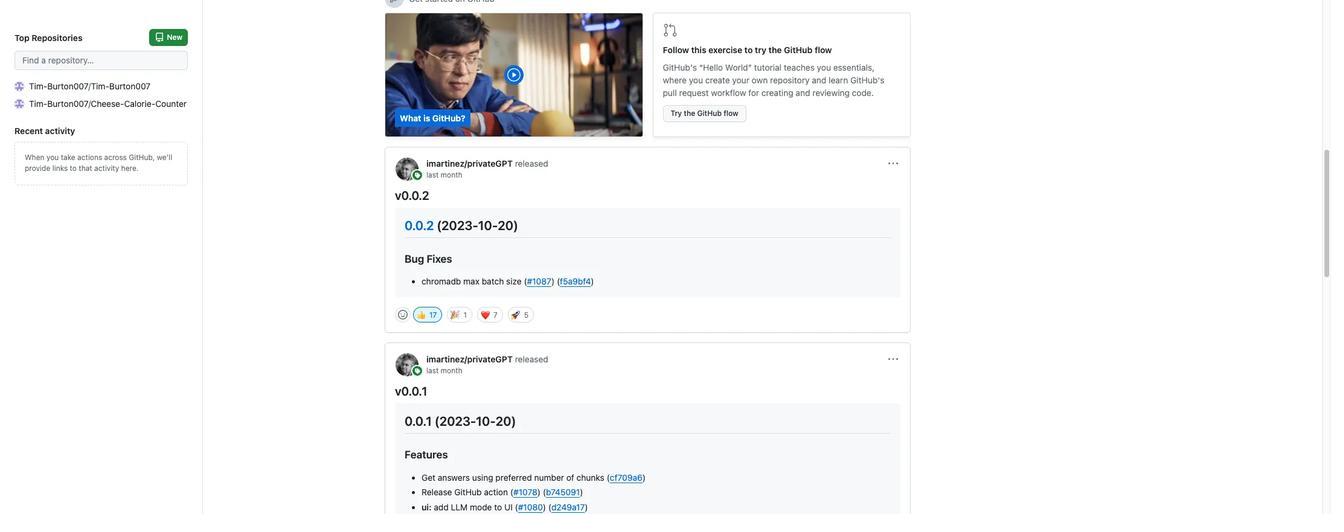 Task type: locate. For each thing, give the bounding box(es) containing it.
imartinez/privategpt released
[[427, 158, 549, 169], [427, 354, 549, 365]]

❤️ 7
[[481, 309, 498, 321]]

2 month from the top
[[441, 366, 463, 376]]

0 horizontal spatial github
[[455, 487, 482, 498]]

0.0.1 (2023-10-20)
[[405, 414, 516, 429]]

github,
[[129, 153, 155, 162]]

last right @imartinez profile icon
[[427, 170, 439, 179]]

( down number
[[543, 487, 546, 498]]

1 vertical spatial activity
[[94, 164, 119, 173]]

1 horizontal spatial you
[[689, 75, 703, 85]]

month right @imartinez profile icon
[[441, 170, 463, 179]]

feed tag image up v0.0.1 'link'
[[413, 366, 422, 376]]

1 vertical spatial github
[[698, 109, 722, 118]]

what is github? image
[[386, 13, 643, 137]]

2 released from the top
[[515, 354, 549, 365]]

( right size
[[524, 276, 527, 287]]

last month right @imartinez profile image
[[427, 366, 463, 376]]

to down the take
[[70, 164, 77, 173]]

feed item heading menu image for feed tag image corresponding to @imartinez profile icon
[[889, 159, 899, 169]]

feed tag image
[[413, 170, 422, 180], [413, 366, 422, 376]]

0 vertical spatial last month
[[427, 170, 463, 179]]

burton007 down find a repository… text box
[[47, 81, 88, 91]]

last month for @imartinez profile image
[[427, 366, 463, 376]]

you up request
[[689, 75, 703, 85]]

20) up chromadb max batch size ( #1087 ) ( f5a9bf4 )
[[498, 218, 518, 233]]

and up reviewing
[[812, 75, 827, 85]]

@imartinez profile image
[[395, 353, 419, 377]]

you up the 'learn'
[[817, 62, 831, 73]]

10- up 'using'
[[476, 414, 496, 429]]

2 horizontal spatial to
[[745, 45, 753, 55]]

links
[[52, 164, 68, 173]]

1 vertical spatial month
[[441, 366, 463, 376]]

0 vertical spatial you
[[817, 62, 831, 73]]

0 vertical spatial /
[[88, 81, 91, 91]]

activity down across
[[94, 164, 119, 173]]

#1078
[[514, 487, 538, 498]]

tim- right tim burton007 image
[[29, 81, 47, 91]]

1 horizontal spatial github's
[[851, 75, 885, 85]]

activity up the take
[[45, 126, 75, 136]]

imartinez/privategpt link down '1'
[[427, 354, 513, 365]]

size
[[506, 276, 522, 287]]

1 imartinez/privategpt link from the top
[[427, 158, 513, 169]]

card preview element for v0.0.2
[[395, 208, 901, 298]]

across
[[104, 153, 127, 162]]

10- for 0.0.1 (2023-10-20)
[[476, 414, 496, 429]]

10-
[[478, 218, 498, 233], [476, 414, 496, 429]]

20) for 0.0.1 (2023-10-20)
[[496, 414, 516, 429]]

1 vertical spatial released
[[515, 354, 549, 365]]

2 feed tag image from the top
[[413, 366, 422, 376]]

and down repository
[[796, 88, 811, 98]]

0 vertical spatial github
[[784, 45, 813, 55]]

0.0.1
[[405, 414, 432, 429]]

that
[[79, 164, 92, 173]]

1 vertical spatial last
[[427, 366, 439, 376]]

1 vertical spatial imartinez/privategpt released
[[427, 354, 549, 365]]

own
[[752, 75, 768, 85]]

feed tag image up the v0.0.2 link
[[413, 170, 422, 180]]

1 vertical spatial feed tag image
[[413, 366, 422, 376]]

for
[[749, 88, 760, 98]]

7
[[494, 311, 498, 320]]

🚀
[[511, 309, 520, 321]]

2 last from the top
[[427, 366, 439, 376]]

( right chunks
[[607, 472, 610, 483]]

1 vertical spatial /
[[88, 98, 91, 109]]

(
[[524, 276, 527, 287], [557, 276, 560, 287], [607, 472, 610, 483], [511, 487, 514, 498], [543, 487, 546, 498], [515, 502, 518, 512], [549, 502, 552, 512]]

bug fixes
[[405, 252, 452, 265]]

card preview element containing 0.0.2
[[395, 208, 901, 298]]

b745091
[[546, 487, 580, 498]]

0 vertical spatial flow
[[815, 45, 832, 55]]

what is github?
[[400, 113, 466, 123]]

world"
[[726, 62, 752, 73]]

/
[[88, 81, 91, 91], [88, 98, 91, 109]]

tim burton007 image
[[15, 81, 24, 91]]

0 horizontal spatial activity
[[45, 126, 75, 136]]

2 vertical spatial you
[[46, 153, 59, 162]]

( down the 'preferred'
[[511, 487, 514, 498]]

1 horizontal spatial flow
[[815, 45, 832, 55]]

1 month from the top
[[441, 170, 463, 179]]

0 vertical spatial imartinez/privategpt
[[427, 158, 513, 169]]

0 vertical spatial last
[[427, 170, 439, 179]]

0 horizontal spatial flow
[[724, 109, 739, 118]]

recent
[[15, 126, 43, 136]]

f5a9bf4
[[560, 276, 591, 287]]

1 horizontal spatial to
[[494, 502, 502, 512]]

when
[[25, 153, 44, 162]]

0 vertical spatial imartinez/privategpt released
[[427, 158, 549, 169]]

v0.0.1
[[395, 385, 427, 398]]

chromadb max batch size ( #1087 ) ( f5a9bf4 )
[[422, 276, 594, 287]]

1 vertical spatial last month
[[427, 366, 463, 376]]

0 vertical spatial month
[[441, 170, 463, 179]]

20) up the 'preferred'
[[496, 414, 516, 429]]

burton007 down tim-burton007 / tim-burton007
[[47, 98, 88, 109]]

github's up code. at the top of page
[[851, 75, 885, 85]]

/ down tim-burton007 / tim-burton007
[[88, 98, 91, 109]]

)
[[552, 276, 555, 287], [591, 276, 594, 287], [643, 472, 646, 483], [538, 487, 541, 498], [580, 487, 583, 498], [543, 502, 546, 512], [585, 502, 588, 512]]

d249a17 link
[[552, 502, 585, 512]]

you up links
[[46, 153, 59, 162]]

github
[[784, 45, 813, 55], [698, 109, 722, 118], [455, 487, 482, 498]]

burton007 up calorie- on the top
[[109, 81, 151, 91]]

github's
[[663, 62, 697, 73], [851, 75, 885, 85]]

1 last month from the top
[[427, 170, 463, 179]]

1 vertical spatial 10-
[[476, 414, 496, 429]]

0 vertical spatial feed item heading menu image
[[889, 159, 899, 169]]

#1078 link
[[514, 487, 538, 498]]

cheese calorie counter image
[[15, 99, 24, 108]]

actions
[[77, 153, 102, 162]]

1 / from the top
[[88, 81, 91, 91]]

burton007
[[47, 81, 88, 91], [109, 81, 151, 91], [47, 98, 88, 109]]

you inside when you take actions across github, we'll provide links to that activity here.
[[46, 153, 59, 162]]

last for @imartinez profile image
[[427, 366, 439, 376]]

0 horizontal spatial to
[[70, 164, 77, 173]]

0 vertical spatial (2023-
[[437, 218, 478, 233]]

last for @imartinez profile icon
[[427, 170, 439, 179]]

tim-
[[29, 81, 47, 91], [91, 81, 109, 91], [29, 98, 47, 109]]

1 vertical spatial and
[[796, 88, 811, 98]]

0 horizontal spatial the
[[684, 109, 696, 118]]

github up "llm"
[[455, 487, 482, 498]]

the right try on the top right
[[684, 109, 696, 118]]

flow
[[815, 45, 832, 55], [724, 109, 739, 118]]

2 vertical spatial to
[[494, 502, 502, 512]]

2 card preview element from the top
[[395, 404, 901, 514]]

0 vertical spatial 10-
[[478, 218, 498, 233]]

1 horizontal spatial github
[[698, 109, 722, 118]]

top repositories
[[15, 32, 83, 43]]

(2023- for 0.0.1
[[435, 414, 476, 429]]

imartinez/privategpt link down github?
[[427, 158, 513, 169]]

0 vertical spatial feed tag image
[[413, 170, 422, 180]]

you
[[817, 62, 831, 73], [689, 75, 703, 85], [46, 153, 59, 162]]

1 vertical spatial imartinez/privategpt link
[[427, 354, 513, 365]]

last month for @imartinez profile icon
[[427, 170, 463, 179]]

0 horizontal spatial github's
[[663, 62, 697, 73]]

to
[[745, 45, 753, 55], [70, 164, 77, 173], [494, 502, 502, 512]]

1 card preview element from the top
[[395, 208, 901, 298]]

exercise
[[709, 45, 743, 55]]

github's up where at top
[[663, 62, 697, 73]]

try
[[671, 109, 682, 118]]

0 vertical spatial released
[[515, 158, 549, 169]]

tim- for tim-burton007
[[29, 81, 47, 91]]

0 vertical spatial 20)
[[498, 218, 518, 233]]

imartinez/privategpt released down github?
[[427, 158, 549, 169]]

/ up 'cheese-' on the left of page
[[88, 81, 91, 91]]

card preview element
[[395, 208, 901, 298], [395, 404, 901, 514]]

0 vertical spatial card preview element
[[395, 208, 901, 298]]

feed tag image for @imartinez profile icon
[[413, 170, 422, 180]]

1 vertical spatial the
[[684, 109, 696, 118]]

released
[[515, 158, 549, 169], [515, 354, 549, 365]]

2 imartinez/privategpt from the top
[[427, 354, 513, 365]]

10- up batch
[[478, 218, 498, 233]]

imartinez/privategpt down '1'
[[427, 354, 513, 365]]

0 vertical spatial the
[[769, 45, 782, 55]]

10- for 0.0.2 (2023-10-20)
[[478, 218, 498, 233]]

(2023- right 0.0.1
[[435, 414, 476, 429]]

0 vertical spatial activity
[[45, 126, 75, 136]]

counter
[[155, 98, 187, 109]]

tim-burton007 / tim-burton007
[[29, 81, 151, 91]]

to left ui
[[494, 502, 502, 512]]

last
[[427, 170, 439, 179], [427, 366, 439, 376]]

0 vertical spatial imartinez/privategpt link
[[427, 158, 513, 169]]

imartinez/privategpt released down ❤️ 7
[[427, 354, 549, 365]]

0 horizontal spatial you
[[46, 153, 59, 162]]

flow down workflow
[[724, 109, 739, 118]]

1 vertical spatial 20)
[[496, 414, 516, 429]]

2 vertical spatial github
[[455, 487, 482, 498]]

imartinez/privategpt down github?
[[427, 158, 513, 169]]

answers
[[438, 472, 470, 483]]

2 imartinez/privategpt link from the top
[[427, 354, 513, 365]]

code.
[[852, 88, 874, 98]]

month right @imartinez profile image
[[441, 366, 463, 376]]

repositories
[[32, 32, 83, 43]]

1 imartinez/privategpt released from the top
[[427, 158, 549, 169]]

2 / from the top
[[88, 98, 91, 109]]

of
[[567, 472, 575, 483]]

v0.0.2 link
[[395, 189, 429, 202]]

last month right @imartinez profile icon
[[427, 170, 463, 179]]

try the github flow element
[[653, 13, 911, 137]]

top
[[15, 32, 29, 43]]

0 horizontal spatial and
[[796, 88, 811, 98]]

card preview element for v0.0.1
[[395, 404, 901, 514]]

github's "hello world" tutorial teaches you essentials, where you create your own repository and learn github's pull request workflow for creating and reviewing code.
[[663, 62, 885, 98]]

feed item heading menu image
[[889, 159, 899, 169], [889, 355, 899, 365]]

1 imartinez/privategpt from the top
[[427, 158, 513, 169]]

1 horizontal spatial and
[[812, 75, 827, 85]]

flow up the 'learn'
[[815, 45, 832, 55]]

Find a repository… text field
[[15, 51, 188, 70]]

2 horizontal spatial you
[[817, 62, 831, 73]]

tim- right "cheese calorie counter" icon
[[29, 98, 47, 109]]

1 vertical spatial flow
[[724, 109, 739, 118]]

1
[[464, 311, 467, 320]]

1 feed tag image from the top
[[413, 170, 422, 180]]

take
[[61, 153, 75, 162]]

1 feed item heading menu image from the top
[[889, 159, 899, 169]]

where
[[663, 75, 687, 85]]

1 horizontal spatial activity
[[94, 164, 119, 173]]

2 last month from the top
[[427, 366, 463, 376]]

1 horizontal spatial the
[[769, 45, 782, 55]]

month for feed tag image corresponding to @imartinez profile icon 'imartinez/privategpt' link
[[441, 170, 463, 179]]

github up teaches
[[784, 45, 813, 55]]

1 released from the top
[[515, 158, 549, 169]]

1 vertical spatial you
[[689, 75, 703, 85]]

burton007 for cheese-
[[47, 98, 88, 109]]

to left the try
[[745, 45, 753, 55]]

2 imartinez/privategpt released from the top
[[427, 354, 549, 365]]

tim-burton007 / cheese-calorie-counter
[[29, 98, 187, 109]]

github down request
[[698, 109, 722, 118]]

month
[[441, 170, 463, 179], [441, 366, 463, 376]]

2 feed item heading menu image from the top
[[889, 355, 899, 365]]

0 vertical spatial to
[[745, 45, 753, 55]]

feed item heading menu image for feed tag image corresponding to @imartinez profile image
[[889, 355, 899, 365]]

git pull request image
[[663, 23, 678, 37]]

last month
[[427, 170, 463, 179], [427, 366, 463, 376]]

1 vertical spatial to
[[70, 164, 77, 173]]

imartinez/privategpt link for feed tag image corresponding to @imartinez profile icon
[[427, 158, 513, 169]]

1 vertical spatial (2023-
[[435, 414, 476, 429]]

1 vertical spatial feed item heading menu image
[[889, 355, 899, 365]]

card preview element containing 0.0.1 (2023-10-20)
[[395, 404, 901, 514]]

1 last from the top
[[427, 170, 439, 179]]

github?
[[433, 113, 466, 123]]

1 vertical spatial card preview element
[[395, 404, 901, 514]]

1 vertical spatial imartinez/privategpt
[[427, 354, 513, 365]]

#1080 link
[[518, 502, 543, 512]]

when you take actions across github, we'll provide links to that activity here.
[[25, 153, 172, 173]]

v0.0.2
[[395, 189, 429, 202]]

(2023- up fixes at the left
[[437, 218, 478, 233]]

last right @imartinez profile image
[[427, 366, 439, 376]]

the right the try
[[769, 45, 782, 55]]



Task type: vqa. For each thing, say whether or not it's contained in the screenshot.


Task type: describe. For each thing, give the bounding box(es) containing it.
17
[[430, 311, 437, 320]]

batch
[[482, 276, 504, 287]]

burton007 for tim-
[[47, 81, 88, 91]]

add or remove reactions element
[[395, 307, 411, 323]]

mortar board image
[[390, 0, 399, 3]]

👍 17
[[417, 309, 437, 321]]

what is github? element
[[385, 13, 643, 137]]

v0.0.1 link
[[395, 385, 427, 398]]

add
[[434, 502, 449, 512]]

try
[[755, 45, 767, 55]]

creating
[[762, 88, 794, 98]]

bug
[[405, 252, 424, 265]]

#1087 link
[[527, 276, 552, 287]]

to inside get answers using preferred number of chunks ( cf709a6 ) release github action ( #1078 ) ( b745091 ) ui: add llm mode to ui ( #1080 ) ( d249a17 )
[[494, 502, 502, 512]]

to inside try the github flow element
[[745, 45, 753, 55]]

20) for 0.0.2 (2023-10-20)
[[498, 218, 518, 233]]

🎉 1
[[451, 309, 467, 321]]

2 horizontal spatial github
[[784, 45, 813, 55]]

( right ui
[[515, 502, 518, 512]]

5
[[524, 311, 529, 320]]

month for 'imartinez/privategpt' link related to feed tag image corresponding to @imartinez profile image
[[441, 366, 463, 376]]

reviewing
[[813, 88, 850, 98]]

released for feed tag image corresponding to @imartinez profile image
[[515, 354, 549, 365]]

f5a9bf4 link
[[560, 276, 591, 287]]

github inside get answers using preferred number of chunks ( cf709a6 ) release github action ( #1078 ) ( b745091 ) ui: add llm mode to ui ( #1080 ) ( d249a17 )
[[455, 487, 482, 498]]

pull
[[663, 88, 677, 98]]

this
[[692, 45, 707, 55]]

/ for cheese-
[[88, 98, 91, 109]]

"hello
[[700, 62, 723, 73]]

workflow
[[711, 88, 747, 98]]

number
[[534, 472, 564, 483]]

add or remove reactions image
[[398, 310, 408, 320]]

what
[[400, 113, 421, 123]]

0.0.2
[[405, 218, 434, 233]]

teaches
[[784, 62, 815, 73]]

flow inside try the github flow link
[[724, 109, 739, 118]]

mode
[[470, 502, 492, 512]]

llm
[[451, 502, 468, 512]]

request
[[679, 88, 709, 98]]

chromadb
[[422, 276, 461, 287]]

your
[[733, 75, 750, 85]]

ui:
[[422, 502, 432, 512]]

Top Repositories search field
[[15, 51, 188, 70]]

here.
[[121, 164, 139, 173]]

❤️
[[481, 309, 490, 321]]

what is github? link
[[386, 13, 643, 137]]

create
[[706, 75, 730, 85]]

fixes
[[427, 252, 452, 265]]

cheese-
[[91, 98, 124, 109]]

release
[[422, 487, 452, 498]]

essentials,
[[834, 62, 875, 73]]

tim- for cheese-calorie-counter
[[29, 98, 47, 109]]

imartinez/privategpt link for feed tag image corresponding to @imartinez profile image
[[427, 354, 513, 365]]

new link
[[150, 29, 188, 46]]

🎉
[[451, 309, 460, 321]]

imartinez/privategpt for feed tag image corresponding to @imartinez profile icon 'imartinez/privategpt' link
[[427, 158, 513, 169]]

calorie-
[[124, 98, 155, 109]]

get answers using preferred number of chunks ( cf709a6 ) release github action ( #1078 ) ( b745091 ) ui: add llm mode to ui ( #1080 ) ( d249a17 )
[[422, 472, 646, 512]]

imartinez/privategpt for 'imartinez/privategpt' link related to feed tag image corresponding to @imartinez profile image
[[427, 354, 513, 365]]

activity inside when you take actions across github, we'll provide links to that activity here.
[[94, 164, 119, 173]]

#1080
[[518, 502, 543, 512]]

(2023- for 0.0.2
[[437, 218, 478, 233]]

play image
[[507, 68, 521, 82]]

cf709a6 link
[[610, 472, 643, 483]]

released for feed tag image corresponding to @imartinez profile icon
[[515, 158, 549, 169]]

cf709a6
[[610, 472, 643, 483]]

to inside when you take actions across github, we'll provide links to that activity here.
[[70, 164, 77, 173]]

feed tag image for @imartinez profile image
[[413, 366, 422, 376]]

#1087
[[527, 276, 552, 287]]

imartinez/privategpt released for feed tag image corresponding to @imartinez profile icon 'imartinez/privategpt' link
[[427, 158, 549, 169]]

🚀 5
[[511, 309, 529, 321]]

action
[[484, 487, 508, 498]]

( right "#1080" link
[[549, 502, 552, 512]]

is
[[424, 113, 430, 123]]

max
[[464, 276, 480, 287]]

@imartinez profile image
[[395, 157, 419, 181]]

try the github flow link
[[663, 105, 747, 122]]

we'll
[[157, 153, 172, 162]]

tim- up 'cheese-' on the left of page
[[91, 81, 109, 91]]

0 vertical spatial github's
[[663, 62, 697, 73]]

/ for tim-
[[88, 81, 91, 91]]

preferred
[[496, 472, 532, 483]]

follow
[[663, 45, 689, 55]]

b745091 link
[[546, 487, 580, 498]]

using
[[472, 472, 493, 483]]

tutorial
[[755, 62, 782, 73]]

repository
[[770, 75, 810, 85]]

0 vertical spatial and
[[812, 75, 827, 85]]

d249a17
[[552, 502, 585, 512]]

follow this exercise to try the github flow
[[663, 45, 832, 55]]

imartinez/privategpt released for 'imartinez/privategpt' link related to feed tag image corresponding to @imartinez profile image
[[427, 354, 549, 365]]

1 vertical spatial github's
[[851, 75, 885, 85]]

features
[[405, 448, 448, 461]]

chunks
[[577, 472, 605, 483]]

provide
[[25, 164, 50, 173]]

new
[[167, 33, 182, 42]]

👍
[[417, 309, 426, 321]]

try the github flow
[[671, 109, 739, 118]]

recent activity
[[15, 126, 75, 136]]

ui
[[505, 502, 513, 512]]

( right #1087
[[557, 276, 560, 287]]



